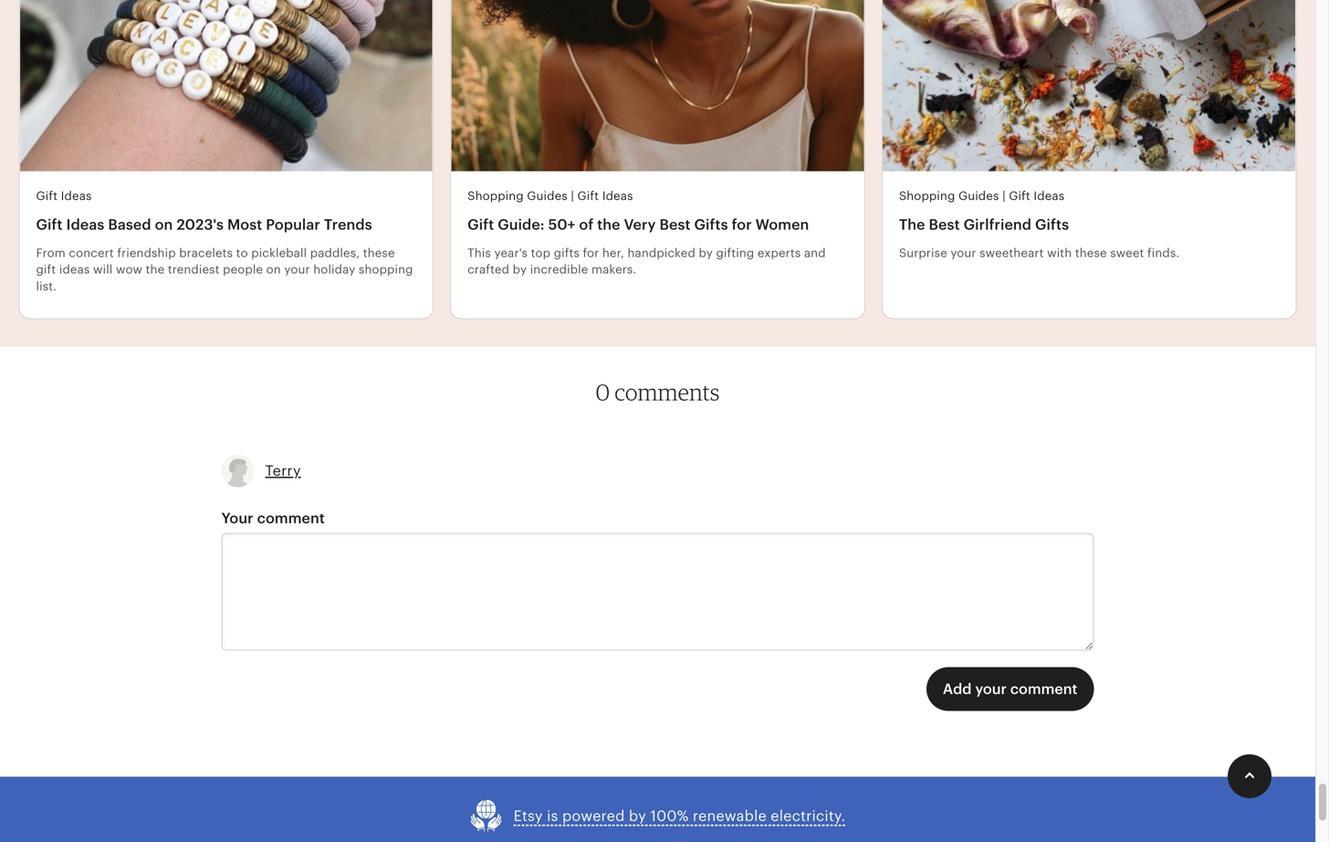 Task type: vqa. For each thing, say whether or not it's contained in the screenshot.
FREE corresponding to 115.24
no



Task type: locate. For each thing, give the bounding box(es) containing it.
gift ideas up girlfriend
[[1009, 189, 1065, 203]]

women
[[756, 216, 810, 233]]

1 shopping from the left
[[468, 189, 524, 203]]

best
[[660, 216, 691, 233], [929, 216, 961, 233]]

etsy is powered by 100% renewable electricity. button
[[470, 799, 846, 833]]

shopping up guide:
[[468, 189, 524, 203]]

on
[[155, 216, 173, 233], [266, 263, 281, 276]]

the right of
[[598, 216, 621, 233]]

makers.
[[592, 263, 637, 276]]

1 vertical spatial on
[[266, 263, 281, 276]]

1 horizontal spatial these
[[1076, 246, 1108, 260]]

sweetheart
[[980, 246, 1044, 260]]

0 horizontal spatial on
[[155, 216, 173, 233]]

on up friendship
[[155, 216, 173, 233]]

2023's
[[177, 216, 224, 233]]

0 horizontal spatial shopping guides
[[468, 189, 568, 203]]

for
[[732, 216, 752, 233], [583, 246, 599, 260]]

0 horizontal spatial best
[[660, 216, 691, 233]]

this year's top gifts for her, handpicked by gifting experts and crafted by incredible makers.
[[468, 246, 826, 276]]

gift ideas for gift guide: 50+ of the very best gifts for women
[[578, 189, 633, 203]]

on inside from concert friendship bracelets to pickleball paddles, these gift ideas will wow the trendiest people on your holiday shopping list.
[[266, 263, 281, 276]]

terry link
[[265, 463, 301, 479]]

bracelets
[[179, 246, 233, 260]]

1 horizontal spatial shopping guides
[[900, 189, 1000, 203]]

your for surprise
[[951, 246, 977, 260]]

is
[[547, 808, 559, 824]]

1 vertical spatial for
[[583, 246, 599, 260]]

1 vertical spatial the
[[146, 263, 165, 276]]

2 shopping guides from the left
[[900, 189, 1000, 203]]

2 gift ideas from the left
[[578, 189, 633, 203]]

top
[[531, 246, 551, 260]]

shopping guides up guide:
[[468, 189, 568, 203]]

0 vertical spatial the
[[598, 216, 621, 233]]

year's
[[495, 246, 528, 260]]

1 vertical spatial your
[[284, 263, 310, 276]]

0 horizontal spatial gift ideas
[[36, 189, 92, 203]]

0 horizontal spatial these
[[363, 246, 395, 260]]

your down pickleball at the top of page
[[284, 263, 310, 276]]

experts
[[758, 246, 801, 260]]

to
[[236, 246, 248, 260]]

trendiest
[[168, 263, 220, 276]]

comment
[[257, 510, 325, 527], [1011, 681, 1078, 697]]

etsy is powered by 100% renewable electricity.
[[514, 808, 846, 824]]

gift ideas based on 2023's most popular trends
[[36, 216, 372, 233]]

the
[[598, 216, 621, 233], [146, 263, 165, 276]]

wow
[[116, 263, 143, 276]]

your inside button
[[976, 681, 1007, 697]]

your for add
[[976, 681, 1007, 697]]

best right the at right top
[[929, 216, 961, 233]]

for up gifting
[[732, 216, 752, 233]]

0 vertical spatial comment
[[257, 510, 325, 527]]

guides up the best girlfriend gifts
[[959, 189, 1000, 203]]

2 best from the left
[[929, 216, 961, 233]]

for left her,
[[583, 246, 599, 260]]

0 vertical spatial on
[[155, 216, 173, 233]]

by
[[699, 246, 713, 260], [513, 263, 527, 276], [629, 808, 647, 824]]

most
[[227, 216, 262, 233]]

100%
[[651, 808, 689, 824]]

0 horizontal spatial gifts
[[695, 216, 729, 233]]

by left gifting
[[699, 246, 713, 260]]

1 horizontal spatial guides
[[959, 189, 1000, 203]]

popular
[[266, 216, 321, 233]]

shopping guides for guide:
[[468, 189, 568, 203]]

0 horizontal spatial guides
[[527, 189, 568, 203]]

1 gifts from the left
[[695, 216, 729, 233]]

1 horizontal spatial on
[[266, 263, 281, 276]]

by down year's
[[513, 263, 527, 276]]

0 horizontal spatial comment
[[257, 510, 325, 527]]

3 gift ideas from the left
[[1009, 189, 1065, 203]]

gifts
[[695, 216, 729, 233], [1036, 216, 1070, 233]]

gift ideas based on 2023's most popular trends link
[[36, 215, 417, 234]]

gift
[[36, 189, 58, 203], [578, 189, 599, 203], [1009, 189, 1031, 203], [36, 216, 63, 233], [468, 216, 494, 233]]

0 horizontal spatial for
[[583, 246, 599, 260]]

the down friendship
[[146, 263, 165, 276]]

guides for girlfriend
[[959, 189, 1000, 203]]

1 horizontal spatial the
[[598, 216, 621, 233]]

gift ideas up of
[[578, 189, 633, 203]]

comment down terry link
[[257, 510, 325, 527]]

by left 100%
[[629, 808, 647, 824]]

2 horizontal spatial gift ideas
[[1009, 189, 1065, 203]]

2 vertical spatial by
[[629, 808, 647, 824]]

gift ideas
[[36, 189, 92, 203], [578, 189, 633, 203], [1009, 189, 1065, 203]]

0 vertical spatial your
[[951, 246, 977, 260]]

1 vertical spatial by
[[513, 263, 527, 276]]

1 horizontal spatial by
[[629, 808, 647, 824]]

gifts up gifting
[[695, 216, 729, 233]]

2 shopping from the left
[[900, 189, 956, 203]]

on down pickleball at the top of page
[[266, 263, 281, 276]]

2 vertical spatial your
[[976, 681, 1007, 697]]

these down the best girlfriend gifts link
[[1076, 246, 1108, 260]]

shopping for gift
[[468, 189, 524, 203]]

gift
[[36, 263, 56, 276]]

girlfriend
[[964, 216, 1032, 233]]

0
[[596, 379, 610, 406]]

Your comment text field
[[221, 533, 1095, 651]]

guides up 50+
[[527, 189, 568, 203]]

shopping guides
[[468, 189, 568, 203], [900, 189, 1000, 203]]

shopping up the at right top
[[900, 189, 956, 203]]

shopping guides up the best girlfriend gifts
[[900, 189, 1000, 203]]

surprise
[[900, 246, 948, 260]]

ideas
[[59, 263, 90, 276]]

shopping
[[359, 263, 413, 276]]

guides
[[527, 189, 568, 203], [959, 189, 1000, 203]]

0 horizontal spatial the
[[146, 263, 165, 276]]

gifting
[[717, 246, 755, 260]]

of
[[579, 216, 594, 233]]

renewable
[[693, 808, 767, 824]]

ideas
[[61, 189, 92, 203], [603, 189, 633, 203], [1034, 189, 1065, 203], [66, 216, 105, 233]]

your
[[951, 246, 977, 260], [284, 263, 310, 276], [976, 681, 1007, 697]]

your right add
[[976, 681, 1007, 697]]

these
[[363, 246, 395, 260], [1076, 246, 1108, 260]]

0 horizontal spatial by
[[513, 263, 527, 276]]

surprise your sweetheart with these sweet finds.
[[900, 246, 1180, 260]]

guide:
[[498, 216, 545, 233]]

your down the best girlfriend gifts
[[951, 246, 977, 260]]

1 gift ideas from the left
[[36, 189, 92, 203]]

from concert friendship bracelets to pickleball paddles, these gift ideas will wow the trendiest people on your holiday shopping list.
[[36, 246, 413, 293]]

1 horizontal spatial best
[[929, 216, 961, 233]]

shopping for the
[[900, 189, 956, 203]]

1 guides from the left
[[527, 189, 568, 203]]

1 horizontal spatial for
[[732, 216, 752, 233]]

1 horizontal spatial gifts
[[1036, 216, 1070, 233]]

gifts up with
[[1036, 216, 1070, 233]]

shopping
[[468, 189, 524, 203], [900, 189, 956, 203]]

crafted
[[468, 263, 510, 276]]

comment right add
[[1011, 681, 1078, 697]]

guides for 50+
[[527, 189, 568, 203]]

1 these from the left
[[363, 246, 395, 260]]

best up handpicked
[[660, 216, 691, 233]]

1 vertical spatial comment
[[1011, 681, 1078, 697]]

0 vertical spatial for
[[732, 216, 752, 233]]

these up shopping
[[363, 246, 395, 260]]

1 horizontal spatial comment
[[1011, 681, 1078, 697]]

1 horizontal spatial gift ideas
[[578, 189, 633, 203]]

2 guides from the left
[[959, 189, 1000, 203]]

1 horizontal spatial shopping
[[900, 189, 956, 203]]

concert
[[69, 246, 114, 260]]

0 vertical spatial by
[[699, 246, 713, 260]]

0 horizontal spatial shopping
[[468, 189, 524, 203]]

gift ideas up from
[[36, 189, 92, 203]]

finds.
[[1148, 246, 1180, 260]]

1 shopping guides from the left
[[468, 189, 568, 203]]



Task type: describe. For each thing, give the bounding box(es) containing it.
add your comment button
[[927, 667, 1095, 711]]

list.
[[36, 279, 57, 293]]

incredible
[[530, 263, 589, 276]]

your
[[221, 510, 254, 527]]

people
[[223, 263, 263, 276]]

gifts
[[554, 246, 580, 260]]

handpicked
[[628, 246, 696, 260]]

based
[[108, 216, 151, 233]]

gift ideas for the best girlfriend gifts
[[1009, 189, 1065, 203]]

2 horizontal spatial by
[[699, 246, 713, 260]]

shopping guides for best
[[900, 189, 1000, 203]]

this
[[468, 246, 491, 260]]

trends
[[324, 216, 372, 233]]

pickleball
[[251, 246, 307, 260]]

paddles,
[[310, 246, 360, 260]]

these inside from concert friendship bracelets to pickleball paddles, these gift ideas will wow the trendiest people on your holiday shopping list.
[[363, 246, 395, 260]]

sweet
[[1111, 246, 1145, 260]]

electricity.
[[771, 808, 846, 824]]

her,
[[603, 246, 625, 260]]

very
[[624, 216, 656, 233]]

etsy
[[514, 808, 543, 824]]

and
[[805, 246, 826, 260]]

terry
[[265, 463, 301, 479]]

for inside "this year's top gifts for her, handpicked by gifting experts and crafted by incredible makers."
[[583, 246, 599, 260]]

with
[[1048, 246, 1073, 260]]

your inside from concert friendship bracelets to pickleball paddles, these gift ideas will wow the trendiest people on your holiday shopping list.
[[284, 263, 310, 276]]

by inside the 'etsy is powered by 100% renewable electricity.' button
[[629, 808, 647, 824]]

2 these from the left
[[1076, 246, 1108, 260]]

on inside gift ideas based on 2023's most popular trends link
[[155, 216, 173, 233]]

the best girlfriend gifts link
[[900, 215, 1280, 234]]

your comment
[[221, 510, 325, 527]]

the inside from concert friendship bracelets to pickleball paddles, these gift ideas will wow the trendiest people on your holiday shopping list.
[[146, 263, 165, 276]]

1 best from the left
[[660, 216, 691, 233]]

gift guide: 50+ of the very best gifts for women
[[468, 216, 810, 233]]

0 comments
[[596, 379, 720, 406]]

the best girlfriend gifts
[[900, 216, 1070, 233]]

add
[[943, 681, 972, 697]]

the
[[900, 216, 926, 233]]

comment inside button
[[1011, 681, 1078, 697]]

friendship
[[117, 246, 176, 260]]

powered
[[563, 808, 625, 824]]

gift guide: 50+ of the very best gifts for women link
[[468, 215, 848, 234]]

holiday
[[314, 263, 356, 276]]

will
[[93, 263, 113, 276]]

from
[[36, 246, 66, 260]]

2 gifts from the left
[[1036, 216, 1070, 233]]

comments
[[615, 379, 720, 406]]

50+
[[549, 216, 576, 233]]

add your comment
[[943, 681, 1078, 697]]



